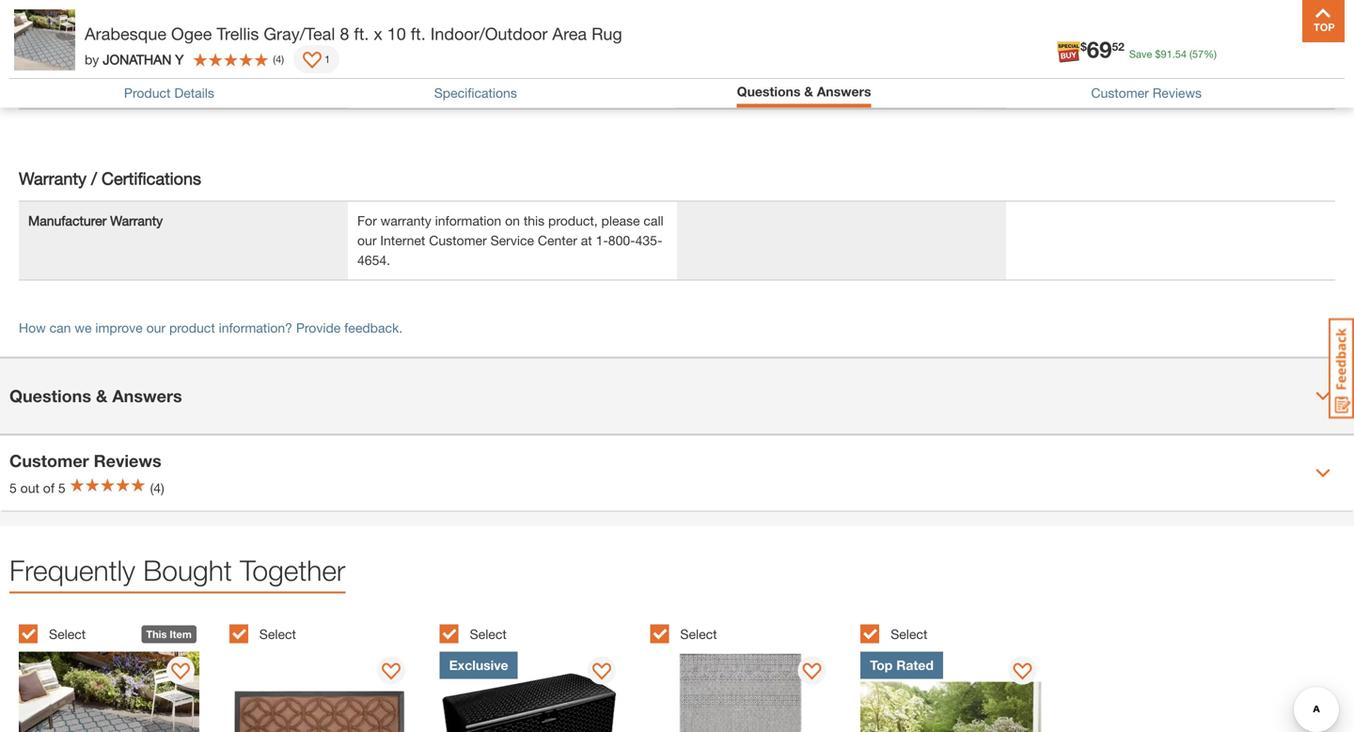 Task type: vqa. For each thing, say whether or not it's contained in the screenshot.
bottom Reviews
yes



Task type: locate. For each thing, give the bounding box(es) containing it.
rectangle
[[1016, 42, 1075, 58]]

1 ft. from the left
[[354, 24, 369, 44]]

91
[[1161, 48, 1172, 60]]

1 vertical spatial &
[[96, 386, 108, 406]]

5 select from the left
[[891, 627, 928, 643]]

0 vertical spatial answers
[[817, 84, 871, 99]]

2 ft. from the left
[[411, 24, 426, 44]]

customer down save
[[1091, 85, 1149, 101]]

save
[[1129, 48, 1152, 60]]

display image inside 2 / 5 group
[[382, 664, 401, 682]]

weave type
[[687, 82, 757, 97]]

( 4 )
[[273, 53, 284, 65]]

0 horizontal spatial rug
[[28, 3, 52, 18]]

caret image
[[1316, 466, 1331, 481]]

questions & answers
[[737, 84, 871, 99], [9, 386, 182, 406]]

rug material
[[28, 3, 103, 18]]

& right weave type
[[804, 84, 813, 99]]

we
[[75, 320, 92, 336]]

1 vertical spatial customer reviews
[[9, 451, 161, 471]]

0 horizontal spatial our
[[146, 320, 166, 336]]

0 horizontal spatial questions & answers
[[9, 386, 182, 406]]

our inside the for warranty information on this product, please call our internet customer service center at 1-800-435- 4654.
[[357, 233, 377, 248]]

select up courtyard gray/black 8 ft. x 10 ft. geometric diamond indoor/outdoor patio  area rug image
[[680, 627, 717, 643]]

0 vertical spatial rug
[[28, 3, 52, 18]]

select inside 4 / 5 group
[[680, 627, 717, 643]]

0 horizontal spatial type
[[70, 42, 97, 58]]

0 vertical spatial type
[[70, 42, 97, 58]]

1 vertical spatial type
[[729, 82, 757, 97]]

product details button
[[124, 85, 214, 101], [124, 85, 214, 101]]

$
[[1081, 40, 1087, 53], [1155, 48, 1161, 60]]

1 horizontal spatial type
[[729, 82, 757, 97]]

select up exclusive
[[470, 627, 507, 643]]

provide
[[296, 320, 341, 336]]

reviews up (4)
[[94, 451, 161, 471]]

5 display image from the left
[[1013, 664, 1032, 682]]

ft. left "x"
[[354, 24, 369, 44]]

select inside 1 / 5 group
[[49, 627, 86, 643]]

customer inside the for warranty information on this product, please call our internet customer service center at 1-800-435- 4654.
[[429, 233, 487, 248]]

1 horizontal spatial customer reviews
[[1091, 85, 1202, 101]]

information?
[[219, 320, 292, 336]]

reviews
[[1153, 85, 1202, 101], [94, 451, 161, 471]]

1 vertical spatial rug
[[592, 24, 622, 44]]

ft. right 10
[[411, 24, 426, 44]]

warranty
[[19, 169, 87, 189], [110, 213, 163, 229]]

4 / 5 group
[[650, 615, 851, 733]]

type right 'weave'
[[729, 82, 757, 97]]

2 display image from the left
[[382, 664, 401, 682]]

435-
[[635, 233, 662, 248]]

0 vertical spatial our
[[357, 233, 377, 248]]

1 horizontal spatial reviews
[[1153, 85, 1202, 101]]

0 horizontal spatial warranty
[[19, 169, 87, 189]]

our left product
[[146, 320, 166, 336]]

5 left "out"
[[9, 481, 17, 496]]

how can we improve our product information? provide feedback.
[[19, 320, 403, 336]]

0 horizontal spatial &
[[96, 386, 108, 406]]

5
[[9, 481, 17, 496], [58, 481, 66, 496]]

warranty down certifications
[[110, 213, 163, 229]]

52
[[1112, 40, 1125, 53]]

$ inside $ 69 52
[[1081, 40, 1087, 53]]

0 horizontal spatial customer
[[9, 451, 89, 471]]

rug right area
[[592, 24, 622, 44]]

0 vertical spatial questions
[[737, 84, 801, 99]]

3 display image from the left
[[592, 664, 611, 682]]

product image image
[[14, 9, 75, 71]]

questions
[[737, 84, 801, 99], [9, 386, 91, 406]]

1 horizontal spatial answers
[[817, 84, 871, 99]]

select for 2 / 5 group
[[259, 627, 296, 643]]

5 / 5 group
[[861, 615, 1062, 733]]

internet
[[380, 233, 425, 248]]

1 vertical spatial questions
[[9, 386, 91, 406]]

1 vertical spatial our
[[146, 320, 166, 336]]

customer
[[1091, 85, 1149, 101], [429, 233, 487, 248], [9, 451, 89, 471]]

1 vertical spatial customer
[[429, 233, 487, 248]]

1 horizontal spatial customer
[[429, 233, 487, 248]]

( left )
[[273, 53, 276, 65]]

type right 'shade'
[[70, 42, 97, 58]]

0 horizontal spatial customer reviews
[[9, 451, 161, 471]]

1 horizontal spatial 5
[[58, 481, 66, 496]]

customer reviews
[[1091, 85, 1202, 101], [9, 451, 161, 471]]

ogee
[[171, 24, 212, 44]]

$ left 52
[[1081, 40, 1087, 53]]

1 horizontal spatial questions & answers
[[737, 84, 871, 99]]

0 horizontal spatial reviews
[[94, 451, 161, 471]]

0 vertical spatial warranty
[[19, 169, 87, 189]]

1 vertical spatial answers
[[112, 386, 182, 406]]

4
[[276, 53, 281, 65]]

& down the improve
[[96, 386, 108, 406]]

select inside 3 / 5 group
[[470, 627, 507, 643]]

0 vertical spatial reviews
[[1153, 85, 1202, 101]]

rug
[[28, 3, 52, 18], [592, 24, 622, 44]]

1 vertical spatial questions & answers
[[9, 386, 182, 406]]

4 select from the left
[[680, 627, 717, 643]]

3 select from the left
[[470, 627, 507, 643]]

frequently bought together
[[9, 554, 345, 587]]

1 horizontal spatial &
[[804, 84, 813, 99]]

1 horizontal spatial ft.
[[411, 24, 426, 44]]

1 horizontal spatial our
[[357, 233, 377, 248]]

of
[[43, 481, 55, 496]]

display image
[[171, 664, 190, 682], [382, 664, 401, 682], [592, 664, 611, 682], [803, 664, 822, 682], [1013, 664, 1032, 682]]

120 gal. black resin wicker outdoor storage deck box with lockable lid image
[[440, 652, 621, 733]]

2 horizontal spatial customer
[[1091, 85, 1149, 101]]

type
[[70, 42, 97, 58], [729, 82, 757, 97]]

details
[[174, 85, 214, 101]]

customer reviews up of
[[9, 451, 161, 471]]

select for 4 / 5 group
[[680, 627, 717, 643]]

select inside 2 / 5 group
[[259, 627, 296, 643]]

center
[[538, 233, 577, 248]]

0 vertical spatial questions & answers
[[737, 84, 871, 99]]

weave
[[687, 82, 726, 97]]

0 horizontal spatial 5
[[9, 481, 17, 496]]

10
[[387, 24, 406, 44]]

this
[[524, 213, 545, 229]]

select down frequently
[[49, 627, 86, 643]]

$ left .
[[1155, 48, 1161, 60]]

questions down "can"
[[9, 386, 91, 406]]

select
[[49, 627, 86, 643], [259, 627, 296, 643], [470, 627, 507, 643], [680, 627, 717, 643], [891, 627, 928, 643]]

2 select from the left
[[259, 627, 296, 643]]

customer reviews down save
[[1091, 85, 1202, 101]]

warranty / certifications
[[19, 169, 201, 189]]

our down for
[[357, 233, 377, 248]]

shade
[[28, 42, 66, 58]]

rug left material
[[28, 3, 52, 18]]

customer down information
[[429, 233, 487, 248]]

1 horizontal spatial rug
[[592, 24, 622, 44]]

item
[[170, 629, 192, 641]]

our
[[357, 233, 377, 248], [146, 320, 166, 336]]

manufacturer warranty
[[28, 213, 163, 229]]

chantilly indoor/outdoor mat, 18" x 30", brown image
[[229, 652, 410, 733]]

5 right of
[[58, 481, 66, 496]]

information
[[435, 213, 501, 229]]

1 horizontal spatial $
[[1155, 48, 1161, 60]]

0 horizontal spatial $
[[1081, 40, 1087, 53]]

display image inside 3 / 5 group
[[592, 664, 611, 682]]

courtyard gray/black 8 ft. x 10 ft. geometric diamond indoor/outdoor patio  area rug image
[[650, 652, 831, 733]]

for warranty information on this product, please call our internet customer service center at 1-800-435- 4654.
[[357, 213, 664, 268]]

1 vertical spatial warranty
[[110, 213, 163, 229]]

warranty left /
[[19, 169, 87, 189]]

4 display image from the left
[[803, 664, 822, 682]]

1 display image from the left
[[171, 664, 190, 682]]

0 horizontal spatial answers
[[112, 386, 182, 406]]

specifications
[[434, 85, 517, 101]]

1 5 from the left
[[9, 481, 17, 496]]

this item
[[146, 629, 192, 641]]

please
[[601, 213, 640, 229]]

1 / 5 group
[[19, 615, 220, 733]]

.
[[1172, 48, 1175, 60]]

specifications button
[[434, 85, 517, 101], [434, 85, 517, 101]]

customer reviews button
[[1091, 85, 1202, 101], [1091, 85, 1202, 101]]

1 select from the left
[[49, 627, 86, 643]]

( right 54 in the right top of the page
[[1190, 48, 1192, 60]]

2 vertical spatial customer
[[9, 451, 89, 471]]

warranty
[[381, 213, 431, 229]]

(
[[1190, 48, 1192, 60], [273, 53, 276, 65]]

jonathan
[[103, 51, 171, 67]]

questions & answers button
[[737, 84, 871, 103], [737, 84, 871, 99], [0, 359, 1354, 434]]

reviews down .
[[1153, 85, 1202, 101]]

customer up of
[[9, 451, 89, 471]]

select inside 5 / 5 group
[[891, 627, 928, 643]]

0 horizontal spatial ft.
[[354, 24, 369, 44]]

answers
[[817, 84, 871, 99], [112, 386, 182, 406]]

display image
[[303, 52, 322, 71]]

select down together
[[259, 627, 296, 643]]

by
[[85, 51, 99, 67]]

x
[[374, 24, 382, 44]]

select up rated
[[891, 627, 928, 643]]

1 vertical spatial reviews
[[94, 451, 161, 471]]

&
[[804, 84, 813, 99], [96, 386, 108, 406]]

how
[[19, 320, 46, 336]]

questions right 'weave'
[[737, 84, 801, 99]]

1 horizontal spatial warranty
[[110, 213, 163, 229]]

for
[[357, 213, 377, 229]]

indoor/outdoor
[[430, 24, 548, 44]]

0 horizontal spatial questions
[[9, 386, 91, 406]]



Task type: describe. For each thing, give the bounding box(es) containing it.
feedback.
[[344, 320, 403, 336]]

rated
[[896, 658, 934, 674]]

product
[[169, 320, 215, 336]]

type for weave type
[[729, 82, 757, 97]]

product details
[[124, 85, 214, 101]]

1-
[[596, 233, 608, 248]]

frequently
[[9, 554, 135, 587]]

top rated
[[870, 658, 934, 674]]

how can we improve our product information? provide feedback. link
[[19, 320, 403, 336]]

feedback link image
[[1329, 318, 1354, 419]]

2 / 5 group
[[229, 615, 430, 733]]

1 button
[[294, 45, 340, 73]]

5 out of 5
[[9, 481, 66, 496]]

v-shape beige patio furniture cover image
[[861, 652, 1041, 733]]

by jonathan y
[[85, 51, 184, 67]]

top button
[[1303, 0, 1345, 42]]

service
[[491, 233, 534, 248]]

display image inside 1 / 5 group
[[171, 664, 190, 682]]

4654.
[[357, 253, 390, 268]]

69
[[1087, 36, 1112, 63]]

top
[[870, 658, 893, 674]]

shade type
[[28, 42, 97, 58]]

this
[[146, 629, 167, 641]]

)
[[281, 53, 284, 65]]

$ 69 52
[[1081, 36, 1125, 63]]

material
[[56, 3, 103, 18]]

product
[[124, 85, 171, 101]]

type for shade type
[[70, 42, 97, 58]]

at
[[581, 233, 592, 248]]

2 5 from the left
[[58, 481, 66, 496]]

y
[[175, 51, 184, 67]]

select for 5 / 5 group
[[891, 627, 928, 643]]

certifications
[[102, 169, 201, 189]]

54
[[1175, 48, 1187, 60]]

display image inside 4 / 5 group
[[803, 664, 822, 682]]

call
[[644, 213, 664, 229]]

bought
[[143, 554, 232, 587]]

product,
[[548, 213, 598, 229]]

(4)
[[150, 481, 164, 496]]

caret image
[[1316, 389, 1331, 404]]

arabesque
[[85, 24, 166, 44]]

1 horizontal spatial (
[[1190, 48, 1192, 60]]

0 horizontal spatial (
[[273, 53, 276, 65]]

select for 1 / 5 group
[[49, 627, 86, 643]]

57
[[1192, 48, 1204, 60]]

trellis
[[217, 24, 259, 44]]

3 / 5 group
[[440, 615, 641, 733]]

together
[[240, 554, 345, 587]]

save $ 91 . 54 ( 57 %)
[[1129, 48, 1217, 60]]

1
[[325, 53, 330, 65]]

gray/teal
[[264, 24, 335, 44]]

display image inside 5 / 5 group
[[1013, 664, 1032, 682]]

800-
[[608, 233, 635, 248]]

select for 3 / 5 group
[[470, 627, 507, 643]]

arabesque ogee trellis gray/teal 8 ft. x 10 ft. indoor/outdoor area rug
[[85, 24, 622, 44]]

%)
[[1204, 48, 1217, 60]]

out
[[20, 481, 39, 496]]

improve
[[95, 320, 143, 336]]

1 horizontal spatial questions
[[737, 84, 801, 99]]

0 vertical spatial customer
[[1091, 85, 1149, 101]]

manufacturer
[[28, 213, 107, 229]]

/
[[91, 169, 97, 189]]

area
[[552, 24, 587, 44]]

can
[[50, 320, 71, 336]]

0 vertical spatial customer reviews
[[1091, 85, 1202, 101]]

0 vertical spatial &
[[804, 84, 813, 99]]

on
[[505, 213, 520, 229]]

8
[[340, 24, 349, 44]]

exclusive
[[449, 658, 508, 674]]



